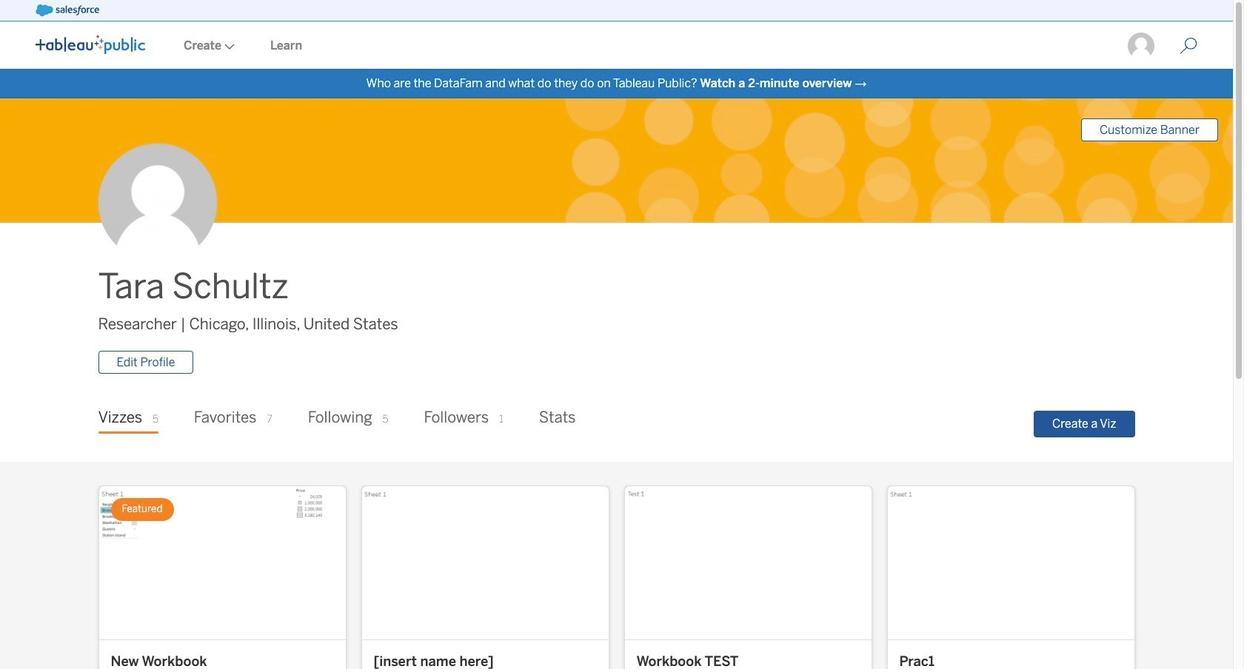 Task type: vqa. For each thing, say whether or not it's contained in the screenshot.
Go To Search Image
yes



Task type: locate. For each thing, give the bounding box(es) containing it.
go to search image
[[1162, 37, 1215, 55]]

salesforce logo image
[[36, 4, 99, 16]]

tara.schultz image
[[1126, 31, 1156, 61]]

workbook thumbnail image
[[99, 487, 345, 640], [362, 487, 608, 640], [625, 487, 871, 640], [887, 487, 1134, 640]]

logo image
[[36, 35, 145, 54]]

create image
[[221, 44, 235, 50]]



Task type: describe. For each thing, give the bounding box(es) containing it.
1 workbook thumbnail image from the left
[[99, 487, 345, 640]]

featured element
[[111, 498, 174, 521]]

avatar image
[[98, 144, 217, 262]]

4 workbook thumbnail image from the left
[[887, 487, 1134, 640]]

2 workbook thumbnail image from the left
[[362, 487, 608, 640]]

3 workbook thumbnail image from the left
[[625, 487, 871, 640]]



